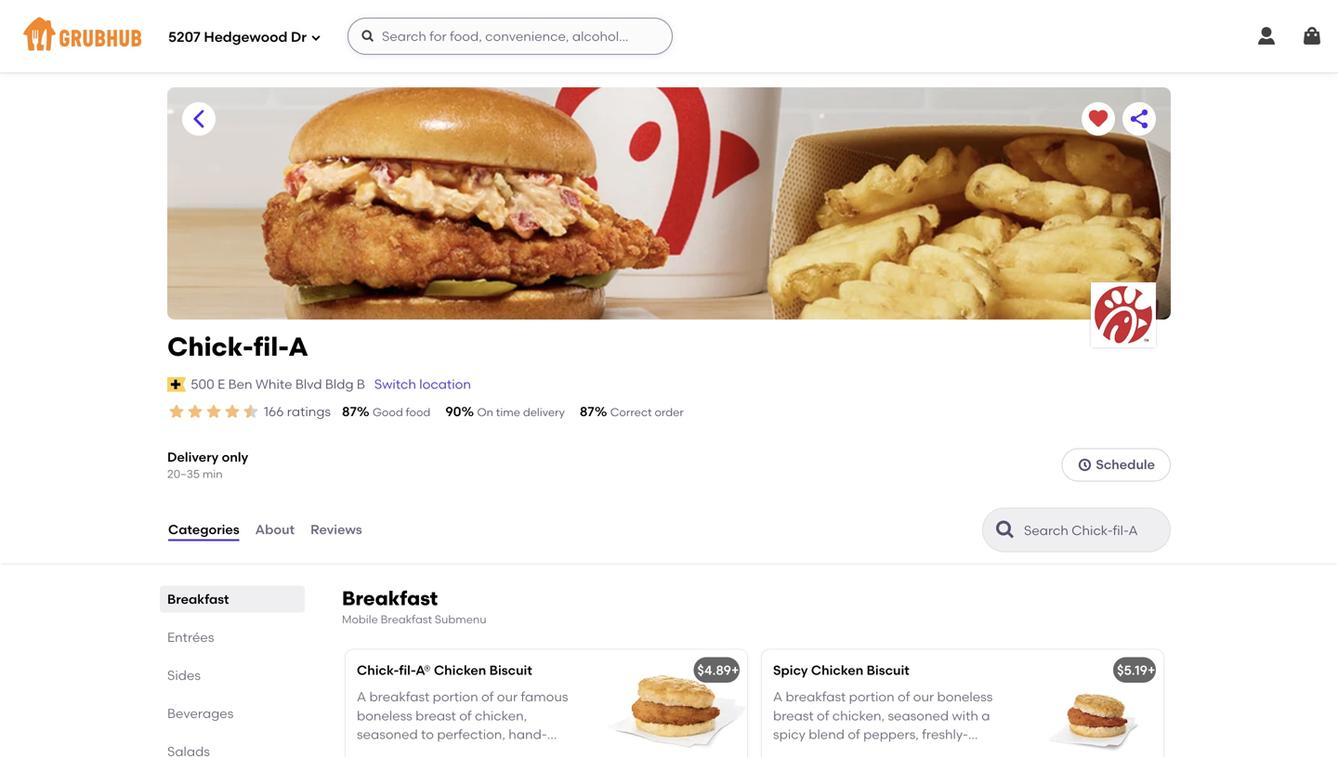 Task type: locate. For each thing, give the bounding box(es) containing it.
tab
[[167, 742, 298, 758]]

breakfast mobile breakfast submenu
[[342, 587, 487, 626]]

20–35
[[167, 468, 200, 481]]

0 vertical spatial fil-
[[254, 331, 288, 363]]

on time delivery
[[477, 406, 565, 419]]

breakfast up mobile
[[342, 587, 438, 611]]

share icon image
[[1129, 108, 1151, 130]]

correct
[[611, 406, 652, 419]]

87 right 'delivery'
[[580, 404, 595, 420]]

search icon image
[[995, 519, 1017, 541]]

$4.89 +
[[698, 663, 740, 679]]

0 horizontal spatial biscuit
[[490, 663, 533, 679]]

5207 hedgewood dr
[[168, 29, 307, 46]]

500 e ben white blvd bldg b button
[[190, 374, 366, 395]]

+
[[732, 663, 740, 679], [1148, 663, 1156, 679]]

chicken right a®
[[434, 663, 487, 679]]

spicy chicken biscuit image
[[1025, 651, 1164, 758]]

$5.19
[[1118, 663, 1148, 679]]

subscription pass image
[[167, 377, 186, 392]]

0 horizontal spatial chicken
[[434, 663, 487, 679]]

1 horizontal spatial chicken
[[812, 663, 864, 679]]

spicy
[[774, 663, 808, 679]]

breakfast inside 'tab'
[[167, 592, 229, 607]]

about
[[255, 522, 295, 538]]

svg image
[[1256, 25, 1278, 47]]

fil- for a®
[[399, 663, 416, 679]]

ratings
[[287, 404, 331, 420]]

1 horizontal spatial fil-
[[399, 663, 416, 679]]

delivery
[[523, 406, 565, 419]]

5207
[[168, 29, 201, 46]]

chick-fil-a
[[167, 331, 309, 363]]

switch location
[[375, 377, 471, 393]]

chick- left a®
[[357, 663, 399, 679]]

svg image
[[1302, 25, 1324, 47], [361, 29, 376, 44], [311, 32, 322, 43], [1078, 458, 1093, 473]]

1 vertical spatial fil-
[[399, 663, 416, 679]]

1 horizontal spatial 87
[[580, 404, 595, 420]]

min
[[203, 468, 223, 481]]

correct order
[[611, 406, 684, 419]]

+ for $4.89
[[732, 663, 740, 679]]

0 horizontal spatial 87
[[342, 404, 357, 420]]

breakfast right mobile
[[381, 613, 432, 626]]

order
[[655, 406, 684, 419]]

chick- for chick-fil-a® chicken biscuit
[[357, 663, 399, 679]]

1 vertical spatial chick-
[[357, 663, 399, 679]]

beverages
[[167, 706, 234, 722]]

0 vertical spatial chick-
[[167, 331, 254, 363]]

a
[[288, 331, 309, 363]]

schedule
[[1096, 457, 1156, 473]]

schedule button
[[1062, 448, 1171, 482]]

about button
[[254, 497, 296, 564]]

hedgewood
[[204, 29, 288, 46]]

blvd
[[296, 377, 322, 393]]

dr
[[291, 29, 307, 46]]

saved restaurant button
[[1082, 102, 1116, 136]]

87 down bldg
[[342, 404, 357, 420]]

chick-fil-a logo image
[[1092, 283, 1157, 348]]

1 horizontal spatial chick-
[[357, 663, 399, 679]]

87
[[342, 404, 357, 420], [580, 404, 595, 420]]

breakfast up the entrées
[[167, 592, 229, 607]]

time
[[496, 406, 521, 419]]

1 + from the left
[[732, 663, 740, 679]]

chick-
[[167, 331, 254, 363], [357, 663, 399, 679]]

chicken
[[434, 663, 487, 679], [812, 663, 864, 679]]

star icon image
[[167, 403, 186, 421], [186, 403, 205, 421], [205, 403, 223, 421], [223, 403, 242, 421], [242, 403, 260, 421], [242, 403, 260, 421]]

location
[[420, 377, 471, 393]]

2 chicken from the left
[[812, 663, 864, 679]]

fil-
[[254, 331, 288, 363], [399, 663, 416, 679]]

breakfast
[[342, 587, 438, 611], [167, 592, 229, 607], [381, 613, 432, 626]]

categories button
[[167, 497, 240, 564]]

0 horizontal spatial chick-
[[167, 331, 254, 363]]

0 horizontal spatial +
[[732, 663, 740, 679]]

1 horizontal spatial +
[[1148, 663, 1156, 679]]

switch
[[375, 377, 416, 393]]

fil- down breakfast mobile breakfast submenu
[[399, 663, 416, 679]]

chicken right spicy
[[812, 663, 864, 679]]

1 87 from the left
[[342, 404, 357, 420]]

87 for good food
[[342, 404, 357, 420]]

chick-fil-a® chicken biscuit
[[357, 663, 533, 679]]

2 + from the left
[[1148, 663, 1156, 679]]

fil- up "white"
[[254, 331, 288, 363]]

biscuit
[[490, 663, 533, 679], [867, 663, 910, 679]]

chick- up 500
[[167, 331, 254, 363]]

1 horizontal spatial biscuit
[[867, 663, 910, 679]]

2 87 from the left
[[580, 404, 595, 420]]

87 for correct order
[[580, 404, 595, 420]]

0 horizontal spatial fil-
[[254, 331, 288, 363]]



Task type: vqa. For each thing, say whether or not it's contained in the screenshot.
spicy chicken biscuit
yes



Task type: describe. For each thing, give the bounding box(es) containing it.
ben
[[228, 377, 252, 393]]

1 biscuit from the left
[[490, 663, 533, 679]]

breakfast tab
[[167, 590, 298, 609]]

breakfast for breakfast
[[167, 592, 229, 607]]

Search Chick-fil-A search field
[[1023, 522, 1165, 540]]

e
[[218, 377, 225, 393]]

only
[[222, 449, 248, 465]]

delivery only 20–35 min
[[167, 449, 248, 481]]

1 chicken from the left
[[434, 663, 487, 679]]

entrées
[[167, 630, 214, 646]]

reviews
[[311, 522, 362, 538]]

on
[[477, 406, 494, 419]]

good
[[373, 406, 403, 419]]

caret left icon image
[[188, 108, 210, 130]]

svg image inside schedule button
[[1078, 458, 1093, 473]]

bldg
[[325, 377, 354, 393]]

mobile
[[342, 613, 378, 626]]

main navigation navigation
[[0, 0, 1339, 73]]

Search for food, convenience, alcohol... search field
[[348, 18, 673, 55]]

saved restaurant image
[[1088, 108, 1110, 130]]

500 e ben white blvd bldg b
[[191, 377, 365, 393]]

switch location button
[[374, 374, 472, 395]]

submenu
[[435, 613, 487, 626]]

166
[[264, 404, 284, 420]]

entrées tab
[[167, 628, 298, 647]]

reviews button
[[310, 497, 363, 564]]

500
[[191, 377, 215, 393]]

$4.89
[[698, 663, 732, 679]]

chick-fil-a® chicken biscuit image
[[608, 651, 748, 758]]

good food
[[373, 406, 431, 419]]

sides tab
[[167, 666, 298, 685]]

+ for $5.19
[[1148, 663, 1156, 679]]

sides
[[167, 668, 201, 684]]

90
[[446, 404, 462, 420]]

white
[[256, 377, 292, 393]]

2 biscuit from the left
[[867, 663, 910, 679]]

categories
[[168, 522, 240, 538]]

a®
[[416, 663, 431, 679]]

fil- for a
[[254, 331, 288, 363]]

b
[[357, 377, 365, 393]]

spicy chicken biscuit
[[774, 663, 910, 679]]

breakfast for breakfast mobile breakfast submenu
[[342, 587, 438, 611]]

chick- for chick-fil-a
[[167, 331, 254, 363]]

beverages tab
[[167, 704, 298, 724]]

delivery
[[167, 449, 219, 465]]

$5.19 +
[[1118, 663, 1156, 679]]

food
[[406, 406, 431, 419]]

166 ratings
[[264, 404, 331, 420]]



